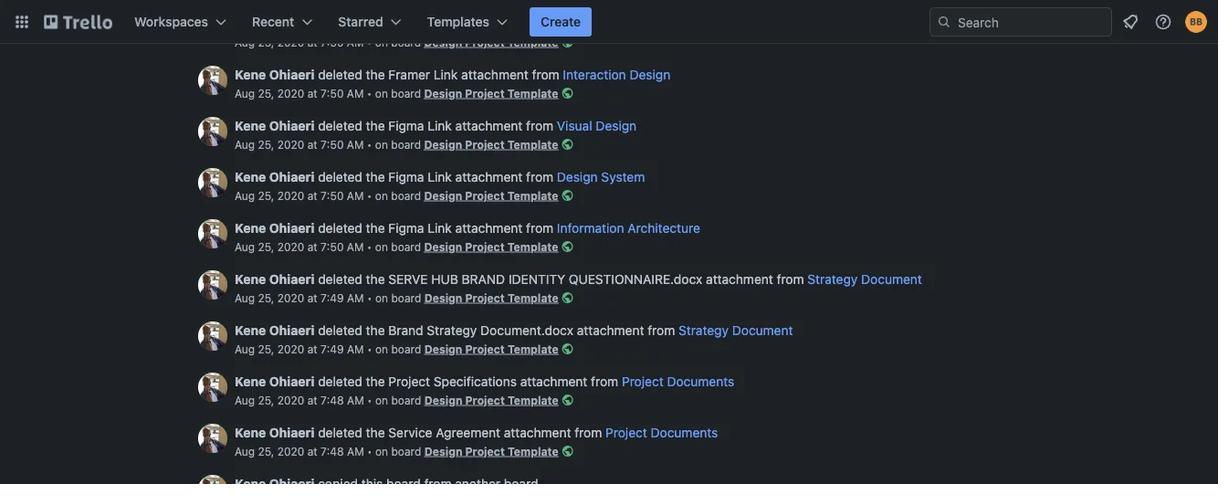 Task type: locate. For each thing, give the bounding box(es) containing it.
aug 25, 2020 at 7:50 am • on board design project template down kene ohiaeri deleted the figma link attachment from visual design
[[235, 138, 558, 151]]

deleted for kene ohiaeri deleted the figma link attachment from information architecture
[[318, 221, 362, 236]]

aug for kene ohiaeri deleted the figma link attachment from information architecture
[[235, 240, 255, 253]]

6 25, from the top
[[258, 291, 274, 304]]

anyone on the internet can see this board. only board members can edit. image for aug 25, 2020 at 7:49 am • on board design project template
[[559, 340, 577, 358]]

6 anyone on the internet can see this board. only board members can edit. image from the top
[[559, 391, 577, 409]]

1 7:50 from the top
[[321, 36, 344, 48]]

4 • from the top
[[367, 189, 372, 202]]

figma
[[388, 118, 424, 133], [388, 169, 424, 184], [388, 221, 424, 236]]

documents
[[667, 374, 734, 389], [651, 425, 718, 440]]

1 board from the top
[[391, 36, 421, 48]]

0 horizontal spatial strategy document link
[[679, 323, 793, 338]]

2 anyone on the internet can see this board. only board members can edit. image from the top
[[559, 340, 577, 358]]

architecture
[[628, 221, 700, 236]]

at for kene ohiaeri deleted the service agreement attachment from project documents
[[307, 445, 317, 458]]

0 vertical spatial strategy document link
[[808, 272, 922, 287]]

visual design link
[[557, 118, 637, 133]]

3 2020 from the top
[[277, 138, 304, 151]]

am for kene ohiaeri deleted the serve hub brand identity questionnaire.docx attachment from strategy document
[[347, 291, 364, 304]]

9 at from the top
[[307, 445, 317, 458]]

figma for information architecture
[[388, 221, 424, 236]]

template down the kene ohiaeri deleted the project specifications attachment from project documents
[[508, 394, 559, 406]]

the for kene ohiaeri deleted the figma link attachment from design system
[[366, 169, 385, 184]]

board for kene ohiaeri deleted the project specifications attachment from project documents
[[391, 394, 421, 406]]

template down document.docx
[[508, 342, 559, 355]]

kene ohiaeri (keneohiaeri) image for kene ohiaeri deleted the figma link attachment from visual design
[[198, 117, 227, 146]]

kene ohiaeri deleted the figma link attachment from design system
[[235, 169, 645, 184]]

template for kene ohiaeri deleted the project specifications attachment from project documents
[[508, 394, 559, 406]]

attachment for kene ohiaeri deleted the service agreement attachment from project documents
[[504, 425, 571, 440]]

template up the information
[[507, 189, 558, 202]]

7 ohiaeri from the top
[[269, 374, 315, 389]]

design project template link down templates
[[424, 36, 558, 48]]

the for kene ohiaeri deleted the service agreement attachment from project documents
[[366, 425, 385, 440]]

2 aug 25, 2020 at 7:49 am • on board design project template from the top
[[235, 342, 559, 355]]

aug 25, 2020 at 7:50 am • on board design project template for kene ohiaeri deleted the figma link attachment from visual design
[[235, 138, 558, 151]]

design down agreement
[[424, 445, 462, 458]]

aug for kene ohiaeri deleted the framer link attachment from interaction design
[[235, 87, 255, 100]]

8 the from the top
[[366, 425, 385, 440]]

3 kene ohiaeri (keneohiaeri) image from the top
[[198, 219, 227, 248]]

design up the specifications
[[424, 342, 462, 355]]

1 anyone on the internet can see this board. only board members can edit. image from the top
[[558, 33, 577, 51]]

at for kene ohiaeri deleted the figma link attachment from information architecture
[[307, 240, 317, 253]]

attachment for kene ohiaeri deleted the figma link attachment from design system
[[455, 169, 523, 184]]

2 anyone on the internet can see this board. only board members can edit. image from the top
[[558, 135, 577, 153]]

1 deleted from the top
[[318, 67, 362, 82]]

project
[[465, 36, 505, 48], [465, 87, 505, 100], [465, 138, 505, 151], [465, 189, 505, 202], [465, 240, 505, 253], [465, 291, 505, 304], [465, 342, 505, 355], [388, 374, 430, 389], [622, 374, 664, 389], [465, 394, 505, 406], [606, 425, 647, 440], [465, 445, 505, 458]]

1 vertical spatial documents
[[651, 425, 718, 440]]

board up "serve"
[[391, 240, 421, 253]]

am for kene ohiaeri deleted the figma link attachment from visual design
[[347, 138, 364, 151]]

7 the from the top
[[366, 374, 385, 389]]

2 design project template link from the top
[[424, 87, 558, 100]]

aug 25, 2020 at 7:49 am • on board design project template down the brand
[[235, 342, 559, 355]]

strategy document link
[[808, 272, 922, 287], [679, 323, 793, 338]]

kene for kene ohiaeri deleted the brand strategy document.docx attachment from strategy document
[[235, 323, 266, 338]]

6 board from the top
[[391, 291, 421, 304]]

attachment for kene ohiaeri deleted the project specifications attachment from project documents
[[520, 374, 588, 389]]

kene ohiaeri (keneohiaeri) image
[[198, 168, 227, 197]]

1 aug from the top
[[235, 36, 255, 48]]

on for kene ohiaeri deleted the framer link attachment from interaction design
[[375, 87, 388, 100]]

design project template link down "kene ohiaeri deleted the framer link attachment from interaction design"
[[424, 87, 558, 100]]

aug 25, 2020 at 7:48 am • on board design project template
[[235, 394, 559, 406], [235, 445, 559, 458]]

design project template link for kene ohiaeri deleted the brand strategy document.docx attachment from strategy document
[[424, 342, 559, 355]]

1 vertical spatial figma
[[388, 169, 424, 184]]

am for kene ohiaeri deleted the figma link attachment from design system
[[347, 189, 364, 202]]

7 25, from the top
[[258, 342, 274, 355]]

brand
[[388, 323, 423, 338]]

ohiaeri for kene ohiaeri deleted the figma link attachment from information architecture
[[269, 221, 315, 236]]

kene ohiaeri (keneohiaeri) image
[[198, 66, 227, 95], [198, 117, 227, 146], [198, 219, 227, 248], [198, 270, 227, 300], [198, 321, 227, 351], [198, 373, 227, 402], [198, 424, 227, 453]]

design project template link
[[424, 36, 558, 48], [424, 87, 558, 100], [424, 138, 558, 151], [424, 189, 558, 202], [424, 240, 558, 253], [424, 291, 559, 304], [424, 342, 559, 355], [424, 394, 559, 406], [424, 445, 559, 458]]

9 board from the top
[[391, 445, 421, 458]]

3 kene from the top
[[235, 169, 266, 184]]

6 kene from the top
[[235, 323, 266, 338]]

aug 25, 2020 at 7:50 am • on board design project template down kene ohiaeri deleted the figma link attachment from design system on the top of page
[[235, 189, 558, 202]]

open information menu image
[[1154, 13, 1173, 31]]

7:49 for serve
[[321, 291, 344, 304]]

link down kene ohiaeri deleted the figma link attachment from design system on the top of page
[[428, 221, 452, 236]]

aug 25, 2020 at 7:50 am • on board design project template up framer
[[235, 36, 558, 48]]

7:49
[[321, 291, 344, 304], [321, 342, 344, 355]]

design project template link down kene ohiaeri deleted the brand strategy document.docx attachment from strategy document
[[424, 342, 559, 355]]

8 aug from the top
[[235, 394, 255, 406]]

design down kene ohiaeri deleted the figma link attachment from visual design
[[424, 138, 462, 151]]

aug for kene ohiaeri deleted the figma link attachment from design system
[[235, 189, 255, 202]]

2 at from the top
[[307, 87, 317, 100]]

1 kene ohiaeri (keneohiaeri) image from the top
[[198, 66, 227, 95]]

4 board from the top
[[391, 189, 421, 202]]

9 25, from the top
[[258, 445, 274, 458]]

kene for kene ohiaeri deleted the framer link attachment from interaction design
[[235, 67, 266, 82]]

template for kene ohiaeri deleted the service agreement attachment from project documents
[[508, 445, 559, 458]]

kene ohiaeri deleted the serve hub brand identity questionnaire.docx attachment from strategy document
[[235, 272, 922, 287]]

workspaces
[[134, 14, 208, 29]]

link
[[434, 67, 458, 82], [428, 118, 452, 133], [428, 169, 452, 184], [428, 221, 452, 236]]

5 7:50 from the top
[[321, 240, 344, 253]]

design down the specifications
[[424, 394, 462, 406]]

3 aug 25, 2020 at 7:50 am • on board design project template from the top
[[235, 138, 558, 151]]

1 vertical spatial 7:49
[[321, 342, 344, 355]]

• for kene ohiaeri deleted the serve hub brand identity questionnaire.docx attachment from strategy document
[[367, 291, 372, 304]]

board for kene ohiaeri deleted the framer link attachment from interaction design
[[391, 87, 421, 100]]

3 anyone on the internet can see this board. only board members can edit. image from the top
[[558, 186, 577, 205]]

3 design project template link from the top
[[424, 138, 558, 151]]

figma up "serve"
[[388, 221, 424, 236]]

1 7:49 from the top
[[321, 291, 344, 304]]

the for kene ohiaeri deleted the framer link attachment from interaction design
[[366, 67, 385, 82]]

information architecture link
[[557, 221, 700, 236]]

6 2020 from the top
[[277, 291, 304, 304]]

kene for kene ohiaeri deleted the figma link attachment from visual design
[[235, 118, 266, 133]]

kene ohiaeri (keneohiaeri) image for kene ohiaeri deleted the project specifications attachment from project documents
[[198, 373, 227, 402]]

on
[[375, 36, 388, 48], [375, 87, 388, 100], [375, 138, 388, 151], [375, 189, 388, 202], [375, 240, 388, 253], [375, 291, 388, 304], [375, 342, 388, 355], [375, 394, 388, 406], [375, 445, 388, 458]]

1 design project template link from the top
[[424, 36, 558, 48]]

ohiaeri for kene ohiaeri deleted the service agreement attachment from project documents
[[269, 425, 315, 440]]

7:49 for brand
[[321, 342, 344, 355]]

board up service
[[391, 394, 421, 406]]

kene ohiaeri (keneohiaeri) image for kene ohiaeri deleted the framer link attachment from interaction design
[[198, 66, 227, 95]]

2 the from the top
[[366, 118, 385, 133]]

1 vertical spatial aug 25, 2020 at 7:48 am • on board design project template
[[235, 445, 559, 458]]

board down "serve"
[[391, 291, 421, 304]]

0 vertical spatial document
[[861, 272, 922, 287]]

0 vertical spatial 7:49
[[321, 291, 344, 304]]

search image
[[937, 15, 952, 29]]

5 25, from the top
[[258, 240, 274, 253]]

create
[[541, 14, 581, 29]]

6 ohiaeri from the top
[[269, 323, 315, 338]]

attachment for kene ohiaeri deleted the figma link attachment from information architecture
[[455, 221, 523, 236]]

1 horizontal spatial strategy document link
[[808, 272, 922, 287]]

board down service
[[391, 445, 421, 458]]

9 2020 from the top
[[277, 445, 304, 458]]

bob builder (bobbuilder40) image
[[1185, 11, 1207, 33]]

the
[[366, 67, 385, 82], [366, 118, 385, 133], [366, 169, 385, 184], [366, 221, 385, 236], [366, 272, 385, 287], [366, 323, 385, 338], [366, 374, 385, 389], [366, 425, 385, 440]]

0 vertical spatial documents
[[667, 374, 734, 389]]

from for kene ohiaeri deleted the figma link attachment from information architecture
[[526, 221, 554, 236]]

from for kene ohiaeri deleted the figma link attachment from visual design
[[526, 118, 554, 133]]

4 kene from the top
[[235, 221, 266, 236]]

aug
[[235, 36, 255, 48], [235, 87, 255, 100], [235, 138, 255, 151], [235, 189, 255, 202], [235, 240, 255, 253], [235, 291, 255, 304], [235, 342, 255, 355], [235, 394, 255, 406], [235, 445, 255, 458]]

from for kene ohiaeri deleted the service agreement attachment from project documents
[[575, 425, 602, 440]]

design project template link down the kene ohiaeri deleted the project specifications attachment from project documents
[[424, 394, 559, 406]]

interaction design link
[[563, 67, 670, 82]]

board down the brand
[[391, 342, 421, 355]]

am for kene ohiaeri deleted the figma link attachment from information architecture
[[347, 240, 364, 253]]

4 anyone on the internet can see this board. only board members can edit. image from the top
[[558, 237, 577, 256]]

figma down kene ohiaeri deleted the figma link attachment from visual design
[[388, 169, 424, 184]]

kene ohiaeri deleted the framer link attachment from interaction design
[[235, 67, 670, 82]]

5 design project template link from the top
[[424, 240, 558, 253]]

template down the visual
[[507, 138, 558, 151]]

3 figma from the top
[[388, 221, 424, 236]]

kene for kene ohiaeri deleted the service agreement attachment from project documents
[[235, 425, 266, 440]]

on for kene ohiaeri deleted the figma link attachment from information architecture
[[375, 240, 388, 253]]

recent button
[[241, 7, 324, 37]]

8 board from the top
[[391, 394, 421, 406]]

4 deleted from the top
[[318, 221, 362, 236]]

6 template from the top
[[508, 291, 559, 304]]

3 25, from the top
[[258, 138, 274, 151]]

8 • from the top
[[367, 394, 372, 406]]

9 template from the top
[[508, 445, 559, 458]]

design project template link down 'kene ohiaeri deleted the figma link attachment from information architecture'
[[424, 240, 558, 253]]

6 • from the top
[[367, 291, 372, 304]]

design
[[424, 36, 462, 48], [630, 67, 670, 82], [424, 87, 462, 100], [596, 118, 637, 133], [424, 138, 462, 151], [557, 169, 598, 184], [424, 189, 462, 202], [424, 240, 462, 253], [424, 291, 462, 304], [424, 342, 462, 355], [424, 394, 462, 406], [424, 445, 462, 458]]

7 at from the top
[[307, 342, 317, 355]]

1 kene from the top
[[235, 67, 266, 82]]

6 at from the top
[[307, 291, 317, 304]]

0 vertical spatial figma
[[388, 118, 424, 133]]

2 board from the top
[[391, 87, 421, 100]]

at for kene ohiaeri deleted the brand strategy document.docx attachment from strategy document
[[307, 342, 317, 355]]

at for kene ohiaeri deleted the figma link attachment from design system
[[307, 189, 317, 202]]

2 7:48 from the top
[[321, 445, 344, 458]]

on for kene ohiaeri deleted the serve hub brand identity questionnaire.docx attachment from strategy document
[[375, 291, 388, 304]]

1 vertical spatial anyone on the internet can see this board. only board members can edit. image
[[559, 340, 577, 358]]

document.docx
[[480, 323, 574, 338]]

0 vertical spatial aug 25, 2020 at 7:49 am • on board design project template
[[235, 291, 559, 304]]

2 7:49 from the top
[[321, 342, 344, 355]]

board down kene ohiaeri deleted the figma link attachment from design system on the top of page
[[391, 189, 421, 202]]

0 vertical spatial anyone on the internet can see this board. only board members can edit. image
[[558, 33, 577, 51]]

5 • from the top
[[367, 240, 372, 253]]

8 design project template link from the top
[[424, 394, 559, 406]]

2 25, from the top
[[258, 87, 274, 100]]

board
[[391, 36, 421, 48], [391, 87, 421, 100], [391, 138, 421, 151], [391, 189, 421, 202], [391, 240, 421, 253], [391, 291, 421, 304], [391, 342, 421, 355], [391, 394, 421, 406], [391, 445, 421, 458]]

document
[[861, 272, 922, 287], [732, 323, 793, 338]]

anyone on the internet can see this board. only board members can edit. image for kene ohiaeri deleted the service agreement attachment from project documents
[[559, 442, 577, 460]]

design project template link for kene ohiaeri deleted the serve hub brand identity questionnaire.docx attachment from strategy document
[[424, 291, 559, 304]]

ohiaeri
[[269, 67, 315, 82], [269, 118, 315, 133], [269, 169, 315, 184], [269, 221, 315, 236], [269, 272, 315, 287], [269, 323, 315, 338], [269, 374, 315, 389], [269, 425, 315, 440]]

1 figma from the top
[[388, 118, 424, 133]]

project documents link
[[622, 374, 734, 389], [606, 425, 718, 440]]

kene
[[235, 67, 266, 82], [235, 118, 266, 133], [235, 169, 266, 184], [235, 221, 266, 236], [235, 272, 266, 287], [235, 323, 266, 338], [235, 374, 266, 389], [235, 425, 266, 440]]

board down framer
[[391, 87, 421, 100]]

interaction
[[563, 67, 626, 82]]

ohiaeri for kene ohiaeri deleted the brand strategy document.docx attachment from strategy document
[[269, 323, 315, 338]]

5 anyone on the internet can see this board. only board members can edit. image from the top
[[559, 289, 577, 307]]

deleted for kene ohiaeri deleted the framer link attachment from interaction design
[[318, 67, 362, 82]]

5 aug from the top
[[235, 240, 255, 253]]

design project template link down brand
[[424, 291, 559, 304]]

link for information
[[428, 221, 452, 236]]

service
[[388, 425, 432, 440]]

1 vertical spatial 7:48
[[321, 445, 344, 458]]

on for kene ohiaeri deleted the project specifications attachment from project documents
[[375, 394, 388, 406]]

2 figma from the top
[[388, 169, 424, 184]]

2 template from the top
[[507, 87, 558, 100]]

2 aug from the top
[[235, 87, 255, 100]]

0 vertical spatial 7:48
[[321, 394, 344, 406]]

0 horizontal spatial document
[[732, 323, 793, 338]]

the for kene ohiaeri deleted the serve hub brand identity questionnaire.docx attachment from strategy document
[[366, 272, 385, 287]]

anyone on the internet can see this board. only board members can edit. image for kene ohiaeri deleted the figma link attachment from information architecture
[[558, 237, 577, 256]]

7:48 for service
[[321, 445, 344, 458]]

•
[[367, 36, 372, 48], [367, 87, 372, 100], [367, 138, 372, 151], [367, 189, 372, 202], [367, 240, 372, 253], [367, 291, 372, 304], [367, 342, 372, 355], [367, 394, 372, 406], [367, 445, 372, 458]]

attachment
[[461, 67, 529, 82], [455, 118, 523, 133], [455, 169, 523, 184], [455, 221, 523, 236], [706, 272, 773, 287], [577, 323, 644, 338], [520, 374, 588, 389], [504, 425, 571, 440]]

8 ohiaeri from the top
[[269, 425, 315, 440]]

2 aug 25, 2020 at 7:50 am • on board design project template from the top
[[235, 87, 558, 100]]

4 at from the top
[[307, 189, 317, 202]]

7:50
[[321, 36, 344, 48], [321, 87, 344, 100], [321, 138, 344, 151], [321, 189, 344, 202], [321, 240, 344, 253]]

7 kene ohiaeri (keneohiaeri) image from the top
[[198, 424, 227, 453]]

deleted for kene ohiaeri deleted the serve hub brand identity questionnaire.docx attachment from strategy document
[[318, 272, 362, 287]]

7:48
[[321, 394, 344, 406], [321, 445, 344, 458]]

0 vertical spatial project documents link
[[622, 374, 734, 389]]

at for kene ohiaeri deleted the serve hub brand identity questionnaire.docx attachment from strategy document
[[307, 291, 317, 304]]

anyone on the internet can see this board. only board members can edit. image down create
[[558, 33, 577, 51]]

board up framer
[[391, 36, 421, 48]]

1 vertical spatial aug 25, 2020 at 7:49 am • on board design project template
[[235, 342, 559, 355]]

figma down framer
[[388, 118, 424, 133]]

kene ohiaeri (keneohiaeri) image for kene ohiaeri deleted the brand strategy document.docx attachment from strategy document
[[198, 321, 227, 351]]

3 at from the top
[[307, 138, 317, 151]]

design project template link down kene ohiaeri deleted the figma link attachment from visual design
[[424, 138, 558, 151]]

design project template link for kene ohiaeri deleted the project specifications attachment from project documents
[[424, 394, 559, 406]]

am for kene ohiaeri deleted the framer link attachment from interaction design
[[347, 87, 364, 100]]

8 kene from the top
[[235, 425, 266, 440]]

aug 25, 2020 at 7:49 am • on board design project template down "serve"
[[235, 291, 559, 304]]

1 at from the top
[[307, 36, 317, 48]]

8 deleted from the top
[[318, 425, 362, 440]]

template down create
[[507, 36, 558, 48]]

7 • from the top
[[367, 342, 372, 355]]

anyone on the internet can see this board. only board members can edit. image
[[558, 84, 577, 102], [558, 135, 577, 153], [558, 186, 577, 205], [558, 237, 577, 256], [559, 289, 577, 307], [559, 391, 577, 409], [559, 442, 577, 460]]

at for kene ohiaeri deleted the figma link attachment from visual design
[[307, 138, 317, 151]]

1 vertical spatial strategy document link
[[679, 323, 793, 338]]

1 7:48 from the top
[[321, 394, 344, 406]]

template up the visual
[[507, 87, 558, 100]]

at for kene ohiaeri deleted the framer link attachment from interaction design
[[307, 87, 317, 100]]

5 template from the top
[[507, 240, 558, 253]]

1 aug 25, 2020 at 7:49 am • on board design project template from the top
[[235, 291, 559, 304]]

template for kene ohiaeri deleted the figma link attachment from information architecture
[[507, 240, 558, 253]]

template down identity at the bottom left of the page
[[508, 291, 559, 304]]

strategy
[[808, 272, 858, 287], [427, 323, 477, 338], [679, 323, 729, 338]]

1 vertical spatial document
[[732, 323, 793, 338]]

0 vertical spatial aug 25, 2020 at 7:48 am • on board design project template
[[235, 394, 559, 406]]

aug 25, 2020 at 7:48 am • on board design project template for service
[[235, 445, 559, 458]]

aug 25, 2020 at 7:49 am • on board design project template
[[235, 291, 559, 304], [235, 342, 559, 355]]

2020 for kene ohiaeri deleted the brand strategy document.docx attachment from strategy document
[[277, 342, 304, 355]]

design project template link up 'kene ohiaeri deleted the figma link attachment from information architecture'
[[424, 189, 558, 202]]

3 the from the top
[[366, 169, 385, 184]]

4 aug from the top
[[235, 189, 255, 202]]

anyone on the internet can see this board. only board members can edit. image for kene ohiaeri deleted the framer link attachment from interaction design
[[558, 84, 577, 102]]

6 the from the top
[[366, 323, 385, 338]]

primary element
[[0, 0, 1218, 44]]

7 template from the top
[[508, 342, 559, 355]]

kene ohiaeri deleted the figma link attachment from information architecture
[[235, 221, 700, 236]]

5 the from the top
[[366, 272, 385, 287]]

design project template link down kene ohiaeri deleted the service agreement attachment from project documents
[[424, 445, 559, 458]]

link down kene ohiaeri deleted the figma link attachment from visual design
[[428, 169, 452, 184]]

at
[[307, 36, 317, 48], [307, 87, 317, 100], [307, 138, 317, 151], [307, 189, 317, 202], [307, 240, 317, 253], [307, 291, 317, 304], [307, 342, 317, 355], [307, 394, 317, 406], [307, 445, 317, 458]]

template
[[507, 36, 558, 48], [507, 87, 558, 100], [507, 138, 558, 151], [507, 189, 558, 202], [507, 240, 558, 253], [508, 291, 559, 304], [508, 342, 559, 355], [508, 394, 559, 406], [508, 445, 559, 458]]

anyone on the internet can see this board. only board members can edit. image down document.docx
[[559, 340, 577, 358]]

anyone on the internet can see this board. only board members can edit. image for kene ohiaeri deleted the figma link attachment from design system
[[558, 186, 577, 205]]

• for kene ohiaeri deleted the figma link attachment from visual design
[[367, 138, 372, 151]]

anyone on the internet can see this board. only board members can edit. image
[[558, 33, 577, 51], [559, 340, 577, 358]]

aug 25, 2020 at 7:50 am • on board design project template
[[235, 36, 558, 48], [235, 87, 558, 100], [235, 138, 558, 151], [235, 189, 558, 202], [235, 240, 558, 253]]

4 aug 25, 2020 at 7:50 am • on board design project template from the top
[[235, 189, 558, 202]]

aug 25, 2020 at 7:50 am • on board design project template down framer
[[235, 87, 558, 100]]

recent
[[252, 14, 294, 29]]

2 aug 25, 2020 at 7:48 am • on board design project template from the top
[[235, 445, 559, 458]]

7:50 for kene ohiaeri deleted the figma link attachment from visual design
[[321, 138, 344, 151]]

kene ohiaeri deleted the figma link attachment from visual design
[[235, 118, 637, 133]]

4 7:50 from the top
[[321, 189, 344, 202]]

from for kene ohiaeri deleted the figma link attachment from design system
[[526, 169, 554, 184]]

4 the from the top
[[366, 221, 385, 236]]

template down kene ohiaeri deleted the service agreement attachment from project documents
[[508, 445, 559, 458]]

3 aug from the top
[[235, 138, 255, 151]]

templates button
[[416, 7, 519, 37]]

anyone on the internet can see this board. only board members can edit. image for kene ohiaeri deleted the project specifications attachment from project documents
[[559, 391, 577, 409]]

templates
[[427, 14, 490, 29]]

1 the from the top
[[366, 67, 385, 82]]

3 • from the top
[[367, 138, 372, 151]]

1 aug 25, 2020 at 7:48 am • on board design project template from the top
[[235, 394, 559, 406]]

deleted for kene ohiaeri deleted the figma link attachment from visual design
[[318, 118, 362, 133]]

link right framer
[[434, 67, 458, 82]]

link up kene ohiaeri deleted the figma link attachment from design system on the top of page
[[428, 118, 452, 133]]

attachment for kene ohiaeri deleted the figma link attachment from visual design
[[455, 118, 523, 133]]

aug 25, 2020 at 7:48 am • on board design project template up service
[[235, 394, 559, 406]]

aug 25, 2020 at 7:48 am • on board design project template down service
[[235, 445, 559, 458]]

6 design project template link from the top
[[424, 291, 559, 304]]

deleted
[[318, 67, 362, 82], [318, 118, 362, 133], [318, 169, 362, 184], [318, 221, 362, 236], [318, 272, 362, 287], [318, 323, 362, 338], [318, 374, 362, 389], [318, 425, 362, 440]]

design down 'kene ohiaeri deleted the figma link attachment from information architecture'
[[424, 240, 462, 253]]

4 template from the top
[[507, 189, 558, 202]]

from
[[532, 67, 559, 82], [526, 118, 554, 133], [526, 169, 554, 184], [526, 221, 554, 236], [777, 272, 804, 287], [648, 323, 675, 338], [591, 374, 618, 389], [575, 425, 602, 440]]

on for kene ohiaeri deleted the brand strategy document.docx attachment from strategy document
[[375, 342, 388, 355]]

2020
[[277, 36, 304, 48], [277, 87, 304, 100], [277, 138, 304, 151], [277, 189, 304, 202], [277, 240, 304, 253], [277, 291, 304, 304], [277, 342, 304, 355], [277, 394, 304, 406], [277, 445, 304, 458]]

2 vertical spatial figma
[[388, 221, 424, 236]]

25,
[[258, 36, 274, 48], [258, 87, 274, 100], [258, 138, 274, 151], [258, 189, 274, 202], [258, 240, 274, 253], [258, 291, 274, 304], [258, 342, 274, 355], [258, 394, 274, 406], [258, 445, 274, 458]]

7 2020 from the top
[[277, 342, 304, 355]]

1 vertical spatial project documents link
[[606, 425, 718, 440]]

7 design project template link from the top
[[424, 342, 559, 355]]

the for kene ohiaeri deleted the figma link attachment from information architecture
[[366, 221, 385, 236]]

4 design project template link from the top
[[424, 189, 558, 202]]

aug 25, 2020 at 7:50 am • on board design project template up "serve"
[[235, 240, 558, 253]]

Search field
[[952, 8, 1111, 36]]

aug 25, 2020 at 7:48 am • on board design project template for project
[[235, 394, 559, 406]]

kene ohiaeri deleted the project specifications attachment from project documents
[[235, 374, 734, 389]]

5 kene ohiaeri (keneohiaeri) image from the top
[[198, 321, 227, 351]]

template up identity at the bottom left of the page
[[507, 240, 558, 253]]

board down kene ohiaeri deleted the figma link attachment from visual design
[[391, 138, 421, 151]]

am
[[347, 36, 364, 48], [347, 87, 364, 100], [347, 138, 364, 151], [347, 189, 364, 202], [347, 240, 364, 253], [347, 291, 364, 304], [347, 342, 364, 355], [347, 394, 364, 406], [347, 445, 364, 458]]



Task type: describe. For each thing, give the bounding box(es) containing it.
kene ohiaeri (keneohiaeri) image for kene ohiaeri deleted the figma link attachment from information architecture
[[198, 219, 227, 248]]

hub
[[431, 272, 458, 287]]

documents for kene ohiaeri deleted the project specifications attachment from project documents
[[667, 374, 734, 389]]

• for kene ohiaeri deleted the figma link attachment from information architecture
[[367, 240, 372, 253]]

25, for kene ohiaeri deleted the figma link attachment from design system
[[258, 189, 274, 202]]

kene ohiaeri deleted the service agreement attachment from project documents
[[235, 425, 718, 440]]

on for kene ohiaeri deleted the figma link attachment from visual design
[[375, 138, 388, 151]]

board for kene ohiaeri deleted the figma link attachment from design system
[[391, 189, 421, 202]]

on for kene ohiaeri deleted the figma link attachment from design system
[[375, 189, 388, 202]]

1 aug 25, 2020 at 7:50 am • on board design project template from the top
[[235, 36, 558, 48]]

design project template link for kene ohiaeri deleted the figma link attachment from visual design
[[424, 138, 558, 151]]

visual
[[557, 118, 592, 133]]

link for interaction
[[434, 67, 458, 82]]

create button
[[530, 7, 592, 37]]

the for kene ohiaeri deleted the figma link attachment from visual design
[[366, 118, 385, 133]]

aug 25, 2020 at 7:49 am • on board design project template for serve
[[235, 291, 559, 304]]

ohiaeri for kene ohiaeri deleted the figma link attachment from visual design
[[269, 118, 315, 133]]

2020 for kene ohiaeri deleted the service agreement attachment from project documents
[[277, 445, 304, 458]]

workspaces button
[[123, 7, 237, 37]]

design down kene ohiaeri deleted the figma link attachment from design system on the top of page
[[424, 189, 462, 202]]

deleted for kene ohiaeri deleted the figma link attachment from design system
[[318, 169, 362, 184]]

• for kene ohiaeri deleted the framer link attachment from interaction design
[[367, 87, 372, 100]]

ohiaeri for kene ohiaeri deleted the serve hub brand identity questionnaire.docx attachment from strategy document
[[269, 272, 315, 287]]

aug 25, 2020 at 7:50 am • on board design project template for kene ohiaeri deleted the figma link attachment from design system
[[235, 189, 558, 202]]

• for kene ohiaeri deleted the project specifications attachment from project documents
[[367, 394, 372, 406]]

2020 for kene ohiaeri deleted the figma link attachment from information architecture
[[277, 240, 304, 253]]

kene for kene ohiaeri deleted the project specifications attachment from project documents
[[235, 374, 266, 389]]

kene for kene ohiaeri deleted the serve hub brand identity questionnaire.docx attachment from strategy document
[[235, 272, 266, 287]]

from for kene ohiaeri deleted the framer link attachment from interaction design
[[532, 67, 559, 82]]

deleted for kene ohiaeri deleted the service agreement attachment from project documents
[[318, 425, 362, 440]]

at for kene ohiaeri deleted the project specifications attachment from project documents
[[307, 394, 317, 406]]

brand
[[462, 272, 505, 287]]

aug 25, 2020 at 7:49 am • on board design project template for brand
[[235, 342, 559, 355]]

questionnaire.docx
[[569, 272, 703, 287]]

aug for kene ohiaeri deleted the project specifications attachment from project documents
[[235, 394, 255, 406]]

specifications
[[434, 374, 517, 389]]

am for kene ohiaeri deleted the project specifications attachment from project documents
[[347, 394, 364, 406]]

kene for kene ohiaeri deleted the figma link attachment from information architecture
[[235, 221, 266, 236]]

template for kene ohiaeri deleted the serve hub brand identity questionnaire.docx attachment from strategy document
[[508, 291, 559, 304]]

7:48 for project
[[321, 394, 344, 406]]

2020 for kene ohiaeri deleted the framer link attachment from interaction design
[[277, 87, 304, 100]]

anyone on the internet can see this board. only board members can edit. image for aug 25, 2020 at 7:50 am • on board design project template
[[558, 33, 577, 51]]

identity
[[509, 272, 565, 287]]

• for kene ohiaeri deleted the figma link attachment from design system
[[367, 189, 372, 202]]

1 template from the top
[[507, 36, 558, 48]]

figma for visual design
[[388, 118, 424, 133]]

design right the interaction
[[630, 67, 670, 82]]

aug for kene ohiaeri deleted the figma link attachment from visual design
[[235, 138, 255, 151]]

starred
[[338, 14, 383, 29]]

am for kene ohiaeri deleted the service agreement attachment from project documents
[[347, 445, 364, 458]]

design down templates
[[424, 36, 462, 48]]

link for visual
[[428, 118, 452, 133]]

starred button
[[327, 7, 412, 37]]

7:50 for kene ohiaeri deleted the figma link attachment from design system
[[321, 189, 344, 202]]

framer
[[388, 67, 430, 82]]

aug 25, 2020 at 7:50 am • on board design project template for kene ohiaeri deleted the figma link attachment from information architecture
[[235, 240, 558, 253]]

design down the hub
[[424, 291, 462, 304]]

25, for kene ohiaeri deleted the serve hub brand identity questionnaire.docx attachment from strategy document
[[258, 291, 274, 304]]

kene ohiaeri (keneohiaeri) image for kene ohiaeri deleted the serve hub brand identity questionnaire.docx attachment from strategy document
[[198, 270, 227, 300]]

25, for kene ohiaeri deleted the service agreement attachment from project documents
[[258, 445, 274, 458]]

1 horizontal spatial document
[[861, 272, 922, 287]]

deleted for kene ohiaeri deleted the project specifications attachment from project documents
[[318, 374, 362, 389]]

1 • from the top
[[367, 36, 372, 48]]

template for kene ohiaeri deleted the brand strategy document.docx attachment from strategy document
[[508, 342, 559, 355]]

board for kene ohiaeri deleted the serve hub brand identity questionnaire.docx attachment from strategy document
[[391, 291, 421, 304]]

design right the visual
[[596, 118, 637, 133]]

board for kene ohiaeri deleted the brand strategy document.docx attachment from strategy document
[[391, 342, 421, 355]]

2020 for kene ohiaeri deleted the figma link attachment from design system
[[277, 189, 304, 202]]

the for kene ohiaeri deleted the project specifications attachment from project documents
[[366, 374, 385, 389]]

aug 25, 2020 at 7:50 am • on board design project template for kene ohiaeri deleted the framer link attachment from interaction design
[[235, 87, 558, 100]]

1 25, from the top
[[258, 36, 274, 48]]

2020 for kene ohiaeri deleted the project specifications attachment from project documents
[[277, 394, 304, 406]]

aug for kene ohiaeri deleted the service agreement attachment from project documents
[[235, 445, 255, 458]]

1 horizontal spatial strategy
[[679, 323, 729, 338]]

aug for kene ohiaeri deleted the brand strategy document.docx attachment from strategy document
[[235, 342, 255, 355]]

0 horizontal spatial strategy
[[427, 323, 477, 338]]

design project template link for kene ohiaeri deleted the figma link attachment from information architecture
[[424, 240, 558, 253]]

design left system
[[557, 169, 598, 184]]

kene ohiaeri (keneohiaeri) image for kene ohiaeri deleted the service agreement attachment from project documents
[[198, 424, 227, 453]]

aug for kene ohiaeri deleted the serve hub brand identity questionnaire.docx attachment from strategy document
[[235, 291, 255, 304]]

project documents link for kene ohiaeri deleted the project specifications attachment from project documents
[[622, 374, 734, 389]]

figma for design system
[[388, 169, 424, 184]]

back to home image
[[44, 7, 112, 37]]

design system link
[[557, 169, 645, 184]]

serve
[[388, 272, 428, 287]]

2 horizontal spatial strategy
[[808, 272, 858, 287]]

board for kene ohiaeri deleted the figma link attachment from visual design
[[391, 138, 421, 151]]

kene ohiaeri deleted the brand strategy document.docx attachment from strategy document
[[235, 323, 793, 338]]

strategy document link for document
[[679, 323, 793, 338]]

design project template link for kene ohiaeri deleted the service agreement attachment from project documents
[[424, 445, 559, 458]]

2020 for kene ohiaeri deleted the serve hub brand identity questionnaire.docx attachment from strategy document
[[277, 291, 304, 304]]

deleted for kene ohiaeri deleted the brand strategy document.docx attachment from strategy document
[[318, 323, 362, 338]]

design down "kene ohiaeri deleted the framer link attachment from interaction design"
[[424, 87, 462, 100]]

design project template link for kene ohiaeri deleted the framer link attachment from interaction design
[[424, 87, 558, 100]]

system
[[601, 169, 645, 184]]

ohiaeri for kene ohiaeri deleted the project specifications attachment from project documents
[[269, 374, 315, 389]]

am for kene ohiaeri deleted the brand strategy document.docx attachment from strategy document
[[347, 342, 364, 355]]

information
[[557, 221, 624, 236]]

25, for kene ohiaeri deleted the framer link attachment from interaction design
[[258, 87, 274, 100]]

from for kene ohiaeri deleted the project specifications attachment from project documents
[[591, 374, 618, 389]]

0 notifications image
[[1120, 11, 1142, 33]]

agreement
[[436, 425, 500, 440]]

1 2020 from the top
[[277, 36, 304, 48]]

• for kene ohiaeri deleted the service agreement attachment from project documents
[[367, 445, 372, 458]]

strategy document link for from
[[808, 272, 922, 287]]



Task type: vqa. For each thing, say whether or not it's contained in the screenshot.
"Workspaces"
yes



